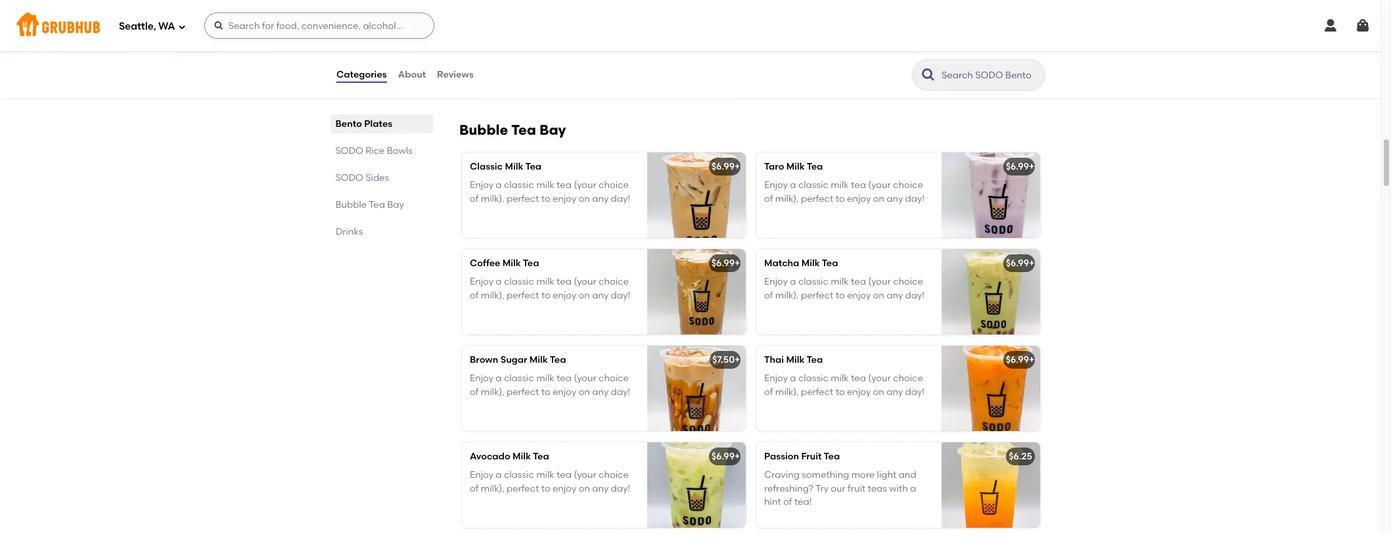 Task type: vqa. For each thing, say whether or not it's contained in the screenshot.
the brown in Premium Japanese Uji Matcha milk tea with brown sugar boba.
no



Task type: describe. For each thing, give the bounding box(es) containing it.
enjoy for brown sugar milk tea
[[553, 386, 577, 398]]

$7.50
[[713, 354, 735, 366]]

thai milk tea image
[[942, 346, 1041, 431]]

enjoy for taro
[[765, 180, 788, 191]]

any for avocado milk tea
[[592, 483, 609, 494]]

a for matcha
[[790, 276, 796, 288]]

tea for coffee milk tea
[[523, 258, 539, 269]]

any for matcha milk tea
[[887, 290, 903, 301]]

bay inside tab
[[388, 199, 404, 210]]

classic for brown
[[504, 373, 534, 384]]

tea for thai milk tea
[[807, 354, 823, 366]]

tea for passion fruit tea
[[824, 451, 840, 462]]

milk for thai milk tea
[[831, 373, 849, 384]]

(your for coffee milk tea
[[574, 276, 597, 288]]

enjoy for avocado milk tea
[[553, 483, 577, 494]]

light
[[877, 470, 897, 481]]

milk), for avocado
[[481, 483, 505, 494]]

to for brown sugar milk tea
[[541, 386, 551, 398]]

tea!
[[795, 496, 812, 507]]

Search for food, convenience, alcohol... search field
[[204, 12, 434, 39]]

1 horizontal spatial svg image
[[1323, 18, 1339, 34]]

drinks tab
[[336, 225, 428, 239]]

hint
[[765, 496, 782, 507]]

choice for matcha milk tea
[[893, 276, 924, 288]]

and
[[899, 470, 917, 481]]

a for coffee
[[496, 276, 502, 288]]

craving something more light and refreshing? try our fruit teas with a hint of tea!
[[765, 470, 917, 507]]

of for brown sugar milk tea
[[470, 386, 479, 398]]

sodo for sodo rice bowls
[[336, 145, 364, 156]]

milk for thai milk tea
[[787, 354, 805, 366]]

plates
[[365, 118, 393, 130]]

brown
[[470, 354, 498, 366]]

(your for brown sugar milk tea
[[574, 373, 597, 384]]

enjoy for matcha
[[765, 276, 788, 288]]

about button
[[398, 51, 427, 99]]

teas
[[868, 483, 887, 494]]

$6.99 + for classic milk tea
[[712, 161, 741, 172]]

choice for coffee milk tea
[[599, 276, 629, 288]]

bento
[[336, 118, 363, 130]]

coffee milk tea
[[470, 258, 539, 269]]

milk for taro milk tea
[[787, 161, 805, 172]]

of for taro milk tea
[[765, 193, 773, 204]]

sodo rice bowls
[[336, 145, 413, 156]]

enjoy for classic
[[470, 180, 494, 191]]

$6.25
[[1009, 451, 1033, 462]]

enjoy a classic milk tea (your choice of milk), perfect to enjoy on any day! for classic milk tea
[[470, 180, 630, 204]]

$6.99 + for avocado milk tea
[[712, 451, 741, 462]]

$7.50 +
[[713, 354, 741, 366]]

brown sugar milk tea
[[470, 354, 566, 366]]

milk), for brown
[[481, 386, 505, 398]]

coffee
[[470, 258, 501, 269]]

reviews button
[[437, 51, 475, 99]]

classic for matcha
[[799, 276, 829, 288]]

fruit
[[848, 483, 866, 494]]

main navigation navigation
[[0, 0, 1382, 51]]

classic for classic
[[504, 180, 534, 191]]

milk right 'sugar'
[[530, 354, 548, 366]]

milk for taro milk tea
[[831, 180, 849, 191]]

1 horizontal spatial svg image
[[1356, 18, 1371, 34]]

passion fruit tea image
[[942, 442, 1041, 528]]

bento plates tab
[[336, 117, 428, 131]]

0 horizontal spatial svg image
[[213, 20, 224, 31]]

of for matcha milk tea
[[765, 290, 773, 301]]

day! for thai milk tea
[[906, 386, 925, 398]]

milk for classic milk tea
[[537, 180, 555, 191]]

with
[[890, 483, 908, 494]]

$6.99 for matcha milk tea
[[1006, 258, 1029, 269]]

classic for thai
[[799, 373, 829, 384]]

enjoy for taro milk tea
[[847, 193, 871, 204]]

classic for avocado
[[504, 470, 534, 481]]

on for taro milk tea
[[873, 193, 885, 204]]

tea for taro milk tea
[[807, 161, 823, 172]]

day! for taro milk tea
[[906, 193, 925, 204]]

to for matcha milk tea
[[836, 290, 845, 301]]

classic milk tea image
[[648, 153, 746, 238]]

$6.99 + for matcha milk tea
[[1006, 258, 1035, 269]]

milk), for taro
[[776, 193, 799, 204]]

any for thai milk tea
[[887, 386, 903, 398]]

of inside craving something more light and refreshing? try our fruit teas with a hint of tea!
[[784, 496, 793, 507]]

of for classic milk tea
[[470, 193, 479, 204]]

bubble inside tab
[[336, 199, 367, 210]]

enjoy a classic milk tea (your choice of milk), perfect to enjoy on any day! for thai milk tea
[[765, 373, 925, 398]]

seattle,
[[119, 20, 156, 32]]

tea for coffee milk tea
[[557, 276, 572, 288]]

milk for matcha milk tea
[[831, 276, 849, 288]]

a for taro
[[790, 180, 796, 191]]

matcha milk tea image
[[942, 249, 1041, 335]]

bowls
[[387, 145, 413, 156]]

enjoy a classic milk tea (your choice of milk), perfect to enjoy on any day! for avocado milk tea
[[470, 470, 630, 494]]

enjoy a classic milk tea (your choice of milk), perfect to enjoy on any day! for matcha milk tea
[[765, 276, 925, 301]]

categories button
[[336, 51, 388, 99]]

$6.99 + for taro milk tea
[[1006, 161, 1035, 172]]

rice
[[366, 145, 385, 156]]

avocado milk tea image
[[648, 442, 746, 528]]

seattle, wa
[[119, 20, 175, 32]]

enjoy a classic milk tea (your choice of milk), perfect to enjoy on any day! for brown sugar milk tea
[[470, 373, 630, 398]]

craving
[[765, 470, 800, 481]]

(your for thai milk tea
[[869, 373, 891, 384]]

something
[[802, 470, 850, 481]]

of for thai milk tea
[[765, 386, 773, 398]]

on for thai milk tea
[[873, 386, 885, 398]]

tea for classic milk tea
[[526, 161, 542, 172]]

drinks
[[336, 226, 363, 237]]

milk), for matcha
[[776, 290, 799, 301]]

day! for matcha milk tea
[[906, 290, 925, 301]]

classic milk tea
[[470, 161, 542, 172]]

enjoy a classic milk tea (your choice of milk), perfect to enjoy on any day! for coffee milk tea
[[470, 276, 630, 301]]

sodo sides tab
[[336, 171, 428, 185]]

passion fruit tea
[[765, 451, 840, 462]]

taro milk tea image
[[942, 153, 1041, 238]]

$6.99 for taro milk tea
[[1006, 161, 1029, 172]]

+ for classic milk tea
[[735, 161, 741, 172]]

$6.99 + for thai milk tea
[[1006, 354, 1035, 366]]

on for matcha milk tea
[[873, 290, 885, 301]]

milk for coffee milk tea
[[537, 276, 555, 288]]

sides
[[366, 172, 390, 183]]

enjoy for thai
[[765, 373, 788, 384]]

thai
[[765, 354, 784, 366]]

0 vertical spatial bubble
[[460, 122, 508, 138]]

$6.99 for classic milk tea
[[712, 161, 735, 172]]

classic for coffee
[[504, 276, 534, 288]]

+ for taro milk tea
[[1029, 161, 1035, 172]]

tea for avocado milk tea
[[557, 470, 572, 481]]

of for avocado milk tea
[[470, 483, 479, 494]]



Task type: locate. For each thing, give the bounding box(es) containing it.
tea
[[557, 180, 572, 191], [851, 180, 866, 191], [557, 276, 572, 288], [851, 276, 866, 288], [557, 373, 572, 384], [851, 373, 866, 384], [557, 470, 572, 481]]

enjoy
[[553, 193, 577, 204], [847, 193, 871, 204], [553, 290, 577, 301], [847, 290, 871, 301], [553, 386, 577, 398], [847, 386, 871, 398], [553, 483, 577, 494]]

perfect down 'brown sugar milk tea'
[[507, 386, 539, 398]]

tea up the something
[[824, 451, 840, 462]]

milk), down classic
[[481, 193, 505, 204]]

$6.99 +
[[712, 161, 741, 172], [1006, 161, 1035, 172], [712, 258, 741, 269], [1006, 258, 1035, 269], [1006, 354, 1035, 366], [712, 451, 741, 462]]

on for brown sugar milk tea
[[579, 386, 590, 398]]

+ for coffee milk tea
[[735, 258, 741, 269]]

romain salad image
[[648, 9, 746, 95]]

any for brown sugar milk tea
[[592, 386, 609, 398]]

+ for brown sugar milk tea
[[735, 354, 741, 366]]

0 horizontal spatial svg image
[[178, 23, 186, 31]]

try
[[816, 483, 829, 494]]

classic
[[504, 180, 534, 191], [799, 180, 829, 191], [504, 276, 534, 288], [799, 276, 829, 288], [504, 373, 534, 384], [799, 373, 829, 384], [504, 470, 534, 481]]

enjoy a classic milk tea (your choice of milk), perfect to enjoy on any day! down classic milk tea
[[470, 180, 630, 204]]

perfect down the matcha milk tea
[[801, 290, 834, 301]]

any for taro milk tea
[[887, 193, 903, 204]]

tea for thai milk tea
[[851, 373, 866, 384]]

tea right taro
[[807, 161, 823, 172]]

enjoy down taro
[[765, 180, 788, 191]]

2 sodo from the top
[[336, 172, 364, 183]]

day! for coffee milk tea
[[611, 290, 630, 301]]

a
[[496, 180, 502, 191], [790, 180, 796, 191], [496, 276, 502, 288], [790, 276, 796, 288], [496, 373, 502, 384], [790, 373, 796, 384], [496, 470, 502, 481], [911, 483, 917, 494]]

to for classic milk tea
[[541, 193, 551, 204]]

sodo sides
[[336, 172, 390, 183]]

fruit
[[802, 451, 822, 462]]

bento plates
[[336, 118, 393, 130]]

milk for matcha milk tea
[[802, 258, 820, 269]]

bubble tea bay down sodo sides
[[336, 199, 404, 210]]

milk
[[537, 180, 555, 191], [831, 180, 849, 191], [537, 276, 555, 288], [831, 276, 849, 288], [537, 373, 555, 384], [831, 373, 849, 384], [537, 470, 555, 481]]

avocado milk tea
[[470, 451, 549, 462]]

tea right avocado
[[533, 451, 549, 462]]

perfect for thai milk tea
[[801, 386, 834, 398]]

milk for coffee milk tea
[[503, 258, 521, 269]]

(your for taro milk tea
[[869, 180, 891, 191]]

perfect
[[507, 193, 539, 204], [801, 193, 834, 204], [507, 290, 539, 301], [801, 290, 834, 301], [507, 386, 539, 398], [801, 386, 834, 398], [507, 483, 539, 494]]

perfect down coffee milk tea
[[507, 290, 539, 301]]

enjoy
[[470, 180, 494, 191], [765, 180, 788, 191], [470, 276, 494, 288], [765, 276, 788, 288], [470, 373, 494, 384], [765, 373, 788, 384], [470, 470, 494, 481]]

day! for avocado milk tea
[[611, 483, 630, 494]]

bubble tea bay
[[460, 122, 566, 138], [336, 199, 404, 210]]

a for classic
[[496, 180, 502, 191]]

milk), for classic
[[481, 193, 505, 204]]

choice
[[599, 180, 629, 191], [893, 180, 924, 191], [599, 276, 629, 288], [893, 276, 924, 288], [599, 373, 629, 384], [893, 373, 924, 384], [599, 470, 629, 481]]

enjoy for thai milk tea
[[847, 386, 871, 398]]

choice for classic milk tea
[[599, 180, 629, 191]]

$6.99 for thai milk tea
[[1006, 354, 1029, 366]]

passion
[[765, 451, 799, 462]]

$6.99 + for coffee milk tea
[[712, 258, 741, 269]]

+
[[735, 161, 741, 172], [1029, 161, 1035, 172], [735, 258, 741, 269], [1029, 258, 1035, 269], [735, 354, 741, 366], [1029, 354, 1035, 366], [735, 451, 741, 462]]

of down refreshing?
[[784, 496, 793, 507]]

classic for taro
[[799, 180, 829, 191]]

any for coffee milk tea
[[592, 290, 609, 301]]

svg image
[[1356, 18, 1371, 34], [178, 23, 186, 31]]

0 vertical spatial bubble tea bay
[[460, 122, 566, 138]]

1 horizontal spatial bubble tea bay
[[460, 122, 566, 138]]

sodo
[[336, 145, 364, 156], [336, 172, 364, 183]]

enjoy for avocado
[[470, 470, 494, 481]]

tea for matcha milk tea
[[822, 258, 838, 269]]

tea inside bubble tea bay tab
[[369, 199, 385, 210]]

a for brown
[[496, 373, 502, 384]]

perfect down classic milk tea
[[507, 193, 539, 204]]

bubble
[[460, 122, 508, 138], [336, 199, 367, 210]]

milk), down coffee
[[481, 290, 505, 301]]

milk right avocado
[[513, 451, 531, 462]]

tea for brown sugar milk tea
[[557, 373, 572, 384]]

bubble tea bay up classic milk tea
[[460, 122, 566, 138]]

0 vertical spatial sodo
[[336, 145, 364, 156]]

categories
[[337, 69, 387, 80]]

classic down avocado milk tea
[[504, 470, 534, 481]]

of down the matcha
[[765, 290, 773, 301]]

to for thai milk tea
[[836, 386, 845, 398]]

a down the and
[[911, 483, 917, 494]]

0 horizontal spatial bubble
[[336, 199, 367, 210]]

taro
[[765, 161, 785, 172]]

milk right classic
[[505, 161, 524, 172]]

sodo for sodo sides
[[336, 172, 364, 183]]

(your
[[574, 180, 597, 191], [869, 180, 891, 191], [574, 276, 597, 288], [869, 276, 891, 288], [574, 373, 597, 384], [869, 373, 891, 384], [574, 470, 597, 481]]

milk right coffee
[[503, 258, 521, 269]]

a down avocado
[[496, 470, 502, 481]]

a down the brown
[[496, 373, 502, 384]]

Search SODO Bento search field
[[941, 69, 1041, 82]]

sodo rice bowls tab
[[336, 144, 428, 158]]

of down classic
[[470, 193, 479, 204]]

1 horizontal spatial bubble
[[460, 122, 508, 138]]

classic down 'brown sugar milk tea'
[[504, 373, 534, 384]]

0 horizontal spatial bay
[[388, 199, 404, 210]]

of down taro
[[765, 193, 773, 204]]

perfect down taro milk tea
[[801, 193, 834, 204]]

of down coffee
[[470, 290, 479, 301]]

enjoy a classic milk tea (your choice of milk), perfect to enjoy on any day! down avocado milk tea
[[470, 470, 630, 494]]

perfect for brown sugar milk tea
[[507, 386, 539, 398]]

matcha
[[765, 258, 800, 269]]

a down coffee milk tea
[[496, 276, 502, 288]]

enjoy down the matcha
[[765, 276, 788, 288]]

milk),
[[481, 193, 505, 204], [776, 193, 799, 204], [481, 290, 505, 301], [776, 290, 799, 301], [481, 386, 505, 398], [776, 386, 799, 398], [481, 483, 505, 494]]

milk
[[505, 161, 524, 172], [787, 161, 805, 172], [503, 258, 521, 269], [802, 258, 820, 269], [530, 354, 548, 366], [787, 354, 805, 366], [513, 451, 531, 462]]

milk for classic milk tea
[[505, 161, 524, 172]]

tea for classic milk tea
[[557, 180, 572, 191]]

milk right the thai
[[787, 354, 805, 366]]

milk for avocado milk tea
[[537, 470, 555, 481]]

any for classic milk tea
[[592, 193, 609, 204]]

on for coffee milk tea
[[579, 290, 590, 301]]

0 vertical spatial bay
[[540, 122, 566, 138]]

1 sodo from the top
[[336, 145, 364, 156]]

perfect down avocado milk tea
[[507, 483, 539, 494]]

bubble tea bay inside tab
[[336, 199, 404, 210]]

classic down taro milk tea
[[799, 180, 829, 191]]

a for avocado
[[496, 470, 502, 481]]

milk), down the brown
[[481, 386, 505, 398]]

enjoy down the thai
[[765, 373, 788, 384]]

1 vertical spatial bubble tea bay
[[336, 199, 404, 210]]

classic down classic milk tea
[[504, 180, 534, 191]]

choice for avocado milk tea
[[599, 470, 629, 481]]

enjoy a classic milk tea (your choice of milk), perfect to enjoy on any day! down 'brown sugar milk tea'
[[470, 373, 630, 398]]

taro milk tea
[[765, 161, 823, 172]]

(your for matcha milk tea
[[869, 276, 891, 288]]

on for avocado milk tea
[[579, 483, 590, 494]]

milk right taro
[[787, 161, 805, 172]]

classic down the matcha milk tea
[[799, 276, 829, 288]]

tea right the thai
[[807, 354, 823, 366]]

tea right the matcha
[[822, 258, 838, 269]]

a down thai milk tea
[[790, 373, 796, 384]]

coffee milk tea image
[[648, 249, 746, 335]]

of down the brown
[[470, 386, 479, 398]]

perfect for matcha milk tea
[[801, 290, 834, 301]]

day! for brown sugar milk tea
[[611, 386, 630, 398]]

bay
[[540, 122, 566, 138], [388, 199, 404, 210]]

refreshing?
[[765, 483, 814, 494]]

1 vertical spatial bay
[[388, 199, 404, 210]]

perfect for classic milk tea
[[507, 193, 539, 204]]

milk), for thai
[[776, 386, 799, 398]]

reviews
[[437, 69, 474, 80]]

1 vertical spatial sodo
[[336, 172, 364, 183]]

tea up classic milk tea
[[511, 122, 536, 138]]

a down the matcha milk tea
[[790, 276, 796, 288]]

enjoy a classic milk tea (your choice of milk), perfect to enjoy on any day! down taro milk tea
[[765, 180, 925, 204]]

0 horizontal spatial bubble tea bay
[[336, 199, 404, 210]]

bubble up drinks
[[336, 199, 367, 210]]

enjoy down avocado
[[470, 470, 494, 481]]

enjoy down classic
[[470, 180, 494, 191]]

milk), for coffee
[[481, 290, 505, 301]]

wa
[[158, 20, 175, 32]]

1 horizontal spatial bay
[[540, 122, 566, 138]]

tea right coffee
[[523, 258, 539, 269]]

classic
[[470, 161, 503, 172]]

thai milk tea
[[765, 354, 823, 366]]

+ for thai milk tea
[[1029, 354, 1035, 366]]

to
[[541, 193, 551, 204], [836, 193, 845, 204], [541, 290, 551, 301], [836, 290, 845, 301], [541, 386, 551, 398], [836, 386, 845, 398], [541, 483, 551, 494]]

milk right the matcha
[[802, 258, 820, 269]]

+ for avocado milk tea
[[735, 451, 741, 462]]

search icon image
[[921, 67, 937, 83]]

milk), down the matcha
[[776, 290, 799, 301]]

bubble tea bay tab
[[336, 198, 428, 212]]

avocado
[[470, 451, 511, 462]]

svg image
[[1323, 18, 1339, 34], [213, 20, 224, 31]]

bay up classic milk tea
[[540, 122, 566, 138]]

enjoy down coffee
[[470, 276, 494, 288]]

enjoy a classic milk tea (your choice of milk), perfect to enjoy on any day! down the matcha milk tea
[[765, 276, 925, 301]]

$6.99 for coffee milk tea
[[712, 258, 735, 269]]

tea for matcha milk tea
[[851, 276, 866, 288]]

a down classic milk tea
[[496, 180, 502, 191]]

milk), down thai milk tea
[[776, 386, 799, 398]]

on
[[579, 193, 590, 204], [873, 193, 885, 204], [579, 290, 590, 301], [873, 290, 885, 301], [579, 386, 590, 398], [873, 386, 885, 398], [579, 483, 590, 494]]

sugar
[[501, 354, 528, 366]]

enjoy down the brown
[[470, 373, 494, 384]]

(your for classic milk tea
[[574, 180, 597, 191]]

tea right 'sugar'
[[550, 354, 566, 366]]

a inside craving something more light and refreshing? try our fruit teas with a hint of tea!
[[911, 483, 917, 494]]

our
[[831, 483, 846, 494]]

of for coffee milk tea
[[470, 290, 479, 301]]

classic down coffee milk tea
[[504, 276, 534, 288]]

enjoy a classic milk tea (your choice of milk), perfect to enjoy on any day! down thai milk tea
[[765, 373, 925, 398]]

sodo left rice
[[336, 145, 364, 156]]

on for classic milk tea
[[579, 193, 590, 204]]

brown sugar milk tea image
[[648, 346, 746, 431]]

of
[[470, 193, 479, 204], [765, 193, 773, 204], [470, 290, 479, 301], [765, 290, 773, 301], [470, 386, 479, 398], [765, 386, 773, 398], [470, 483, 479, 494], [784, 496, 793, 507]]

of down the thai
[[765, 386, 773, 398]]

enjoy for coffee
[[470, 276, 494, 288]]

tea down sides
[[369, 199, 385, 210]]

any
[[592, 193, 609, 204], [887, 193, 903, 204], [592, 290, 609, 301], [887, 290, 903, 301], [592, 386, 609, 398], [887, 386, 903, 398], [592, 483, 609, 494]]

a down taro milk tea
[[790, 180, 796, 191]]

perfect down thai milk tea
[[801, 386, 834, 398]]

matcha milk tea
[[765, 258, 838, 269]]

sodo left sides
[[336, 172, 364, 183]]

about
[[398, 69, 426, 80]]

bubble up classic
[[460, 122, 508, 138]]

+ for matcha milk tea
[[1029, 258, 1035, 269]]

tea right classic
[[526, 161, 542, 172]]

enjoy for coffee milk tea
[[553, 290, 577, 301]]

more
[[852, 470, 875, 481]]

of down avocado
[[470, 483, 479, 494]]

choice for taro milk tea
[[893, 180, 924, 191]]

enjoy a classic milk tea (your choice of milk), perfect to enjoy on any day!
[[470, 180, 630, 204], [765, 180, 925, 204], [470, 276, 630, 301], [765, 276, 925, 301], [470, 373, 630, 398], [765, 373, 925, 398], [470, 470, 630, 494]]

$6.99
[[712, 161, 735, 172], [1006, 161, 1029, 172], [712, 258, 735, 269], [1006, 258, 1029, 269], [1006, 354, 1029, 366], [712, 451, 735, 462]]

enjoy for classic milk tea
[[553, 193, 577, 204]]

enjoy for matcha milk tea
[[847, 290, 871, 301]]

$6.99 for avocado milk tea
[[712, 451, 735, 462]]

bay up the drinks tab
[[388, 199, 404, 210]]

day!
[[611, 193, 630, 204], [906, 193, 925, 204], [611, 290, 630, 301], [906, 290, 925, 301], [611, 386, 630, 398], [906, 386, 925, 398], [611, 483, 630, 494]]

milk), down avocado
[[481, 483, 505, 494]]

choice for thai milk tea
[[893, 373, 924, 384]]

tea
[[511, 122, 536, 138], [526, 161, 542, 172], [807, 161, 823, 172], [369, 199, 385, 210], [523, 258, 539, 269], [822, 258, 838, 269], [550, 354, 566, 366], [807, 354, 823, 366], [533, 451, 549, 462], [824, 451, 840, 462]]

milk for brown sugar milk tea
[[537, 373, 555, 384]]

1 vertical spatial bubble
[[336, 199, 367, 210]]

enjoy a classic milk tea (your choice of milk), perfect to enjoy on any day! down coffee milk tea
[[470, 276, 630, 301]]

classic down thai milk tea
[[799, 373, 829, 384]]

milk), down taro milk tea
[[776, 193, 799, 204]]



